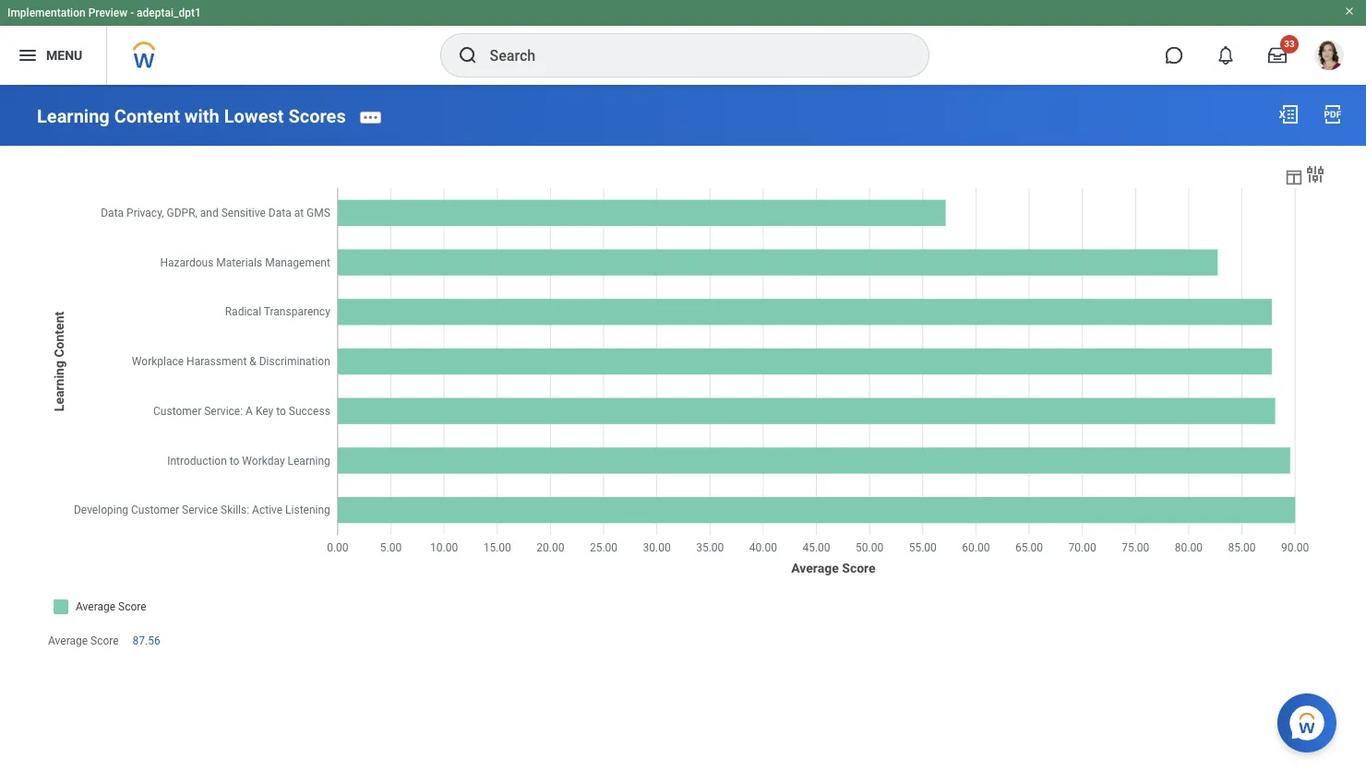 Task type: locate. For each thing, give the bounding box(es) containing it.
learning content with lowest scores main content
[[0, 85, 1366, 688]]

Search Workday  search field
[[490, 35, 890, 76]]

implementation
[[7, 6, 86, 19]]

configure and view chart data image
[[1304, 163, 1326, 185]]

score
[[90, 635, 119, 648]]

lowest
[[224, 105, 284, 127]]

close environment banner image
[[1344, 6, 1355, 17]]

learning
[[37, 105, 110, 127]]

search image
[[456, 44, 479, 66]]

export to excel image
[[1278, 103, 1300, 126]]

33 button
[[1257, 35, 1299, 76]]

inbox large image
[[1268, 46, 1287, 65]]

with
[[184, 105, 220, 127]]

learning content with lowest scores link
[[37, 105, 346, 127]]



Task type: describe. For each thing, give the bounding box(es) containing it.
menu banner
[[0, 0, 1366, 85]]

configure and view chart data image
[[1284, 167, 1304, 187]]

justify image
[[17, 44, 39, 66]]

menu button
[[0, 26, 106, 85]]

notifications large image
[[1217, 46, 1235, 65]]

learning content with lowest scores
[[37, 105, 346, 127]]

preview
[[88, 6, 128, 19]]

-
[[130, 6, 134, 19]]

87.56
[[133, 635, 160, 648]]

view printable version (pdf) image
[[1322, 103, 1344, 126]]

adeptai_dpt1
[[137, 6, 201, 19]]

average
[[48, 635, 88, 648]]

average score
[[48, 635, 119, 648]]

33
[[1284, 39, 1295, 49]]

scores
[[288, 105, 346, 127]]

profile logan mcneil image
[[1314, 41, 1344, 74]]

content
[[114, 105, 180, 127]]

87.56 button
[[133, 634, 163, 649]]

implementation preview -   adeptai_dpt1
[[7, 6, 201, 19]]

menu
[[46, 48, 82, 62]]



Task type: vqa. For each thing, say whether or not it's contained in the screenshot.
Comparison
no



